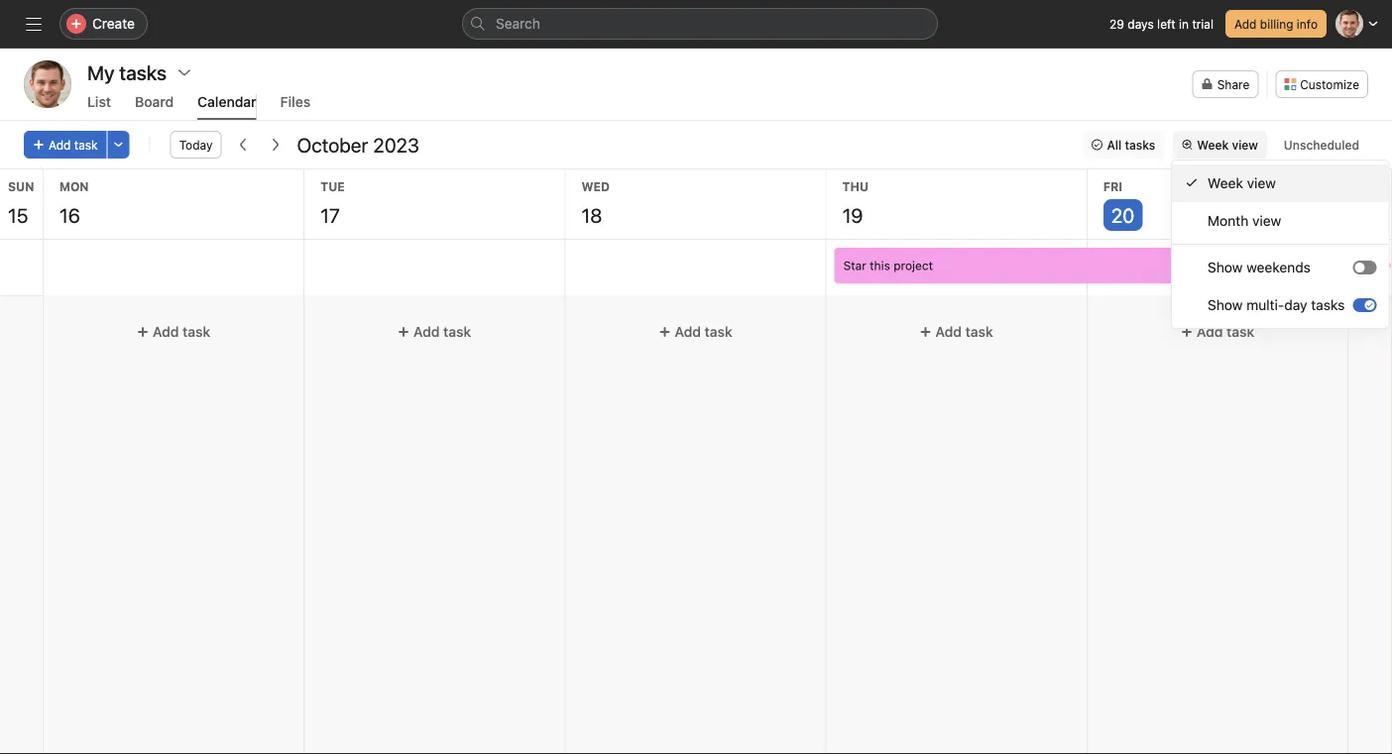 Task type: describe. For each thing, give the bounding box(es) containing it.
2 vertical spatial view
[[1253, 213, 1282, 229]]

board
[[135, 94, 174, 110]]

files
[[280, 94, 311, 110]]

all tasks button
[[1082, 131, 1165, 159]]

search list box
[[462, 8, 938, 40]]

today button
[[170, 131, 222, 159]]

add inside button
[[1235, 17, 1257, 31]]

29 days left in trial
[[1110, 17, 1214, 31]]

project
[[894, 259, 933, 273]]

thu 19
[[843, 180, 869, 227]]

my tasks
[[87, 60, 167, 84]]

info
[[1297, 17, 1318, 31]]

show for show weekends
[[1208, 259, 1243, 276]]

expand sidebar image
[[26, 16, 42, 32]]

unscheduled
[[1284, 138, 1360, 152]]

sun 15
[[8, 180, 34, 227]]

add billing info button
[[1226, 10, 1327, 38]]

week view inside dropdown button
[[1197, 138, 1258, 152]]

unscheduled button
[[1275, 131, 1369, 159]]

week inside dropdown button
[[1197, 138, 1229, 152]]

wed
[[582, 180, 610, 193]]

files link
[[280, 94, 311, 120]]

share button
[[1193, 70, 1259, 98]]

today
[[179, 138, 213, 152]]

customize
[[1300, 77, 1360, 91]]

this
[[870, 259, 890, 273]]

search
[[496, 15, 540, 32]]

calendar link
[[198, 94, 257, 120]]

list
[[87, 94, 111, 110]]

tt
[[38, 75, 57, 94]]

2023
[[373, 133, 419, 156]]

add billing info
[[1235, 17, 1318, 31]]

sun
[[8, 180, 34, 193]]

18
[[582, 203, 602, 227]]

mon 16
[[60, 180, 89, 227]]

fri
[[1104, 180, 1123, 193]]

more actions image
[[113, 139, 125, 151]]

calendar
[[198, 94, 257, 110]]

15
[[8, 203, 28, 227]]

week view inside radio item
[[1208, 175, 1276, 191]]



Task type: locate. For each thing, give the bounding box(es) containing it.
tue
[[321, 180, 345, 193]]

week down share button
[[1197, 138, 1229, 152]]

task
[[74, 138, 98, 152], [183, 324, 210, 340], [444, 324, 471, 340], [705, 324, 733, 340], [966, 324, 994, 340], [1227, 324, 1255, 340]]

share
[[1218, 77, 1250, 91]]

trial
[[1192, 17, 1214, 31]]

0 vertical spatial tasks
[[1125, 138, 1156, 152]]

mon
[[60, 180, 89, 193]]

1 vertical spatial tasks
[[1311, 297, 1345, 313]]

show down month
[[1208, 259, 1243, 276]]

show options image
[[177, 64, 192, 80]]

star this project
[[844, 259, 933, 273]]

week inside radio item
[[1208, 175, 1243, 191]]

week view radio item
[[1172, 165, 1389, 202]]

tt button
[[24, 60, 71, 108]]

tasks right all
[[1125, 138, 1156, 152]]

add
[[1235, 17, 1257, 31], [49, 138, 71, 152], [153, 324, 179, 340], [414, 324, 440, 340], [675, 324, 701, 340], [936, 324, 962, 340], [1197, 324, 1223, 340]]

weekends
[[1247, 259, 1311, 276]]

day
[[1285, 297, 1308, 313]]

wed 18
[[582, 180, 610, 227]]

week view down share button
[[1197, 138, 1258, 152]]

29
[[1110, 17, 1125, 31]]

0 vertical spatial week
[[1197, 138, 1229, 152]]

0 vertical spatial week view
[[1197, 138, 1258, 152]]

1 horizontal spatial tasks
[[1311, 297, 1345, 313]]

tasks
[[1125, 138, 1156, 152], [1311, 297, 1345, 313]]

1 vertical spatial week view
[[1208, 175, 1276, 191]]

19
[[843, 203, 863, 227]]

search button
[[462, 8, 938, 40]]

show for show multi-day tasks
[[1208, 297, 1243, 313]]

view right month
[[1253, 213, 1282, 229]]

17
[[321, 203, 340, 227]]

create button
[[60, 8, 148, 40]]

week view up month view
[[1208, 175, 1276, 191]]

show weekends
[[1208, 259, 1311, 276]]

tasks inside dropdown button
[[1125, 138, 1156, 152]]

view
[[1232, 138, 1258, 152], [1247, 175, 1276, 191], [1253, 213, 1282, 229]]

show left "multi-"
[[1208, 297, 1243, 313]]

billing
[[1260, 17, 1294, 31]]

week view button
[[1172, 131, 1267, 159]]

tue 17
[[321, 180, 345, 227]]

next week image
[[267, 137, 283, 153]]

days
[[1128, 17, 1154, 31]]

board link
[[135, 94, 174, 120]]

16
[[60, 203, 80, 227]]

0 vertical spatial view
[[1232, 138, 1258, 152]]

add task
[[49, 138, 98, 152], [153, 324, 210, 340], [414, 324, 471, 340], [675, 324, 733, 340], [936, 324, 994, 340], [1197, 324, 1255, 340]]

view up week view radio item
[[1232, 138, 1258, 152]]

october
[[297, 133, 368, 156]]

show
[[1208, 259, 1243, 276], [1208, 297, 1243, 313]]

previous week image
[[235, 137, 251, 153]]

in
[[1179, 17, 1189, 31]]

1 vertical spatial show
[[1208, 297, 1243, 313]]

0 vertical spatial show
[[1208, 259, 1243, 276]]

list link
[[87, 94, 111, 120]]

1 vertical spatial view
[[1247, 175, 1276, 191]]

customize button
[[1276, 70, 1369, 98]]

week
[[1197, 138, 1229, 152], [1208, 175, 1243, 191]]

2 show from the top
[[1208, 297, 1243, 313]]

add task button
[[24, 131, 107, 159], [52, 314, 296, 350], [313, 314, 557, 350], [574, 314, 818, 350], [835, 314, 1079, 350], [1096, 314, 1340, 350]]

fri 20
[[1104, 180, 1135, 227]]

october 2023
[[297, 133, 419, 156]]

week up month
[[1208, 175, 1243, 191]]

multi-
[[1247, 297, 1285, 313]]

star
[[844, 259, 867, 273]]

view inside radio item
[[1247, 175, 1276, 191]]

month view
[[1208, 213, 1282, 229]]

1 show from the top
[[1208, 259, 1243, 276]]

left
[[1157, 17, 1176, 31]]

20
[[1112, 203, 1135, 227]]

view inside dropdown button
[[1232, 138, 1258, 152]]

view up month view
[[1247, 175, 1276, 191]]

1 vertical spatial week
[[1208, 175, 1243, 191]]

show multi-day tasks
[[1208, 297, 1345, 313]]

all tasks
[[1107, 138, 1156, 152]]

week view
[[1197, 138, 1258, 152], [1208, 175, 1276, 191]]

create
[[92, 15, 135, 32]]

tasks right day
[[1311, 297, 1345, 313]]

0 horizontal spatial tasks
[[1125, 138, 1156, 152]]

month
[[1208, 213, 1249, 229]]

all
[[1107, 138, 1122, 152]]

thu
[[843, 180, 869, 193]]



Task type: vqa. For each thing, say whether or not it's contained in the screenshot.
Insights element
no



